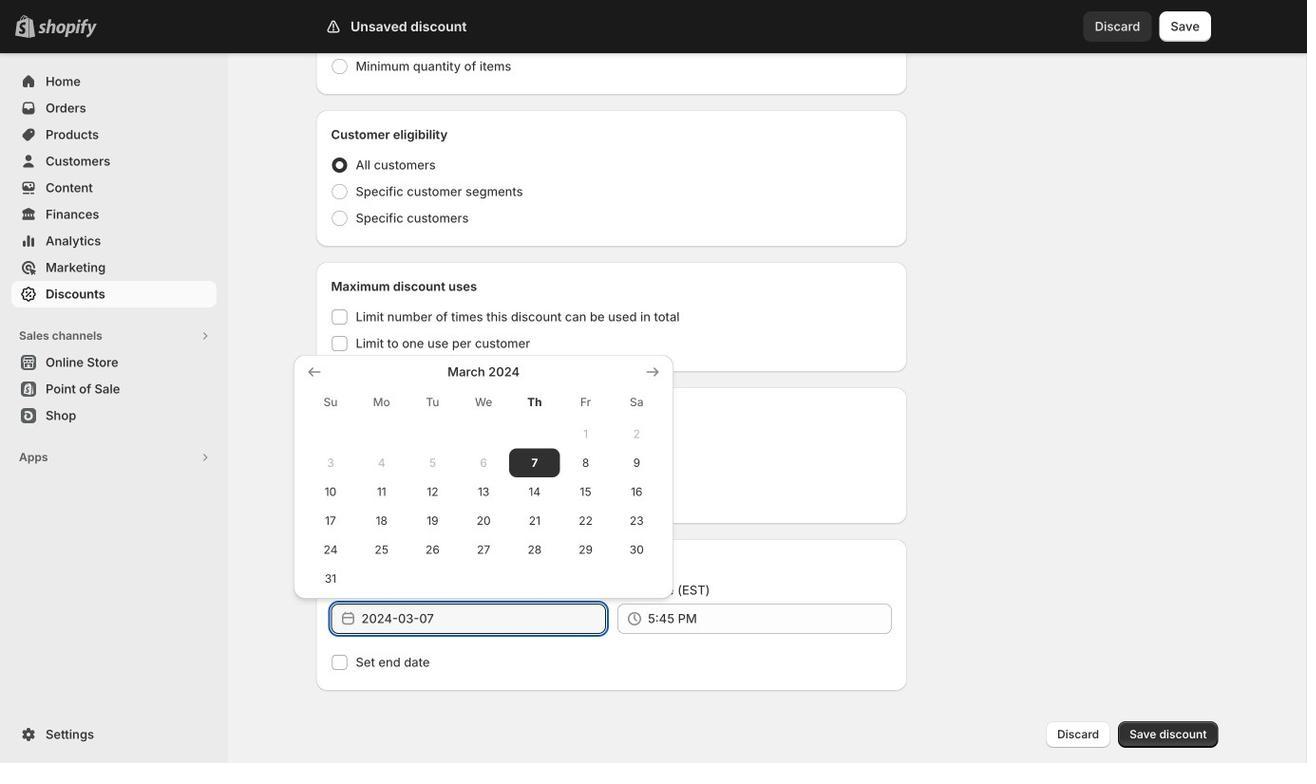Task type: locate. For each thing, give the bounding box(es) containing it.
friday element
[[560, 386, 611, 420]]

monday element
[[356, 386, 407, 420]]

sunday element
[[305, 386, 356, 420]]

shopify image
[[38, 19, 97, 38]]

grid
[[305, 363, 662, 594]]

tuesday element
[[407, 386, 458, 420]]



Task type: vqa. For each thing, say whether or not it's contained in the screenshot.
Thursday element
yes



Task type: describe. For each thing, give the bounding box(es) containing it.
thursday element
[[509, 386, 560, 420]]

Enter time text field
[[648, 604, 892, 635]]

YYYY-MM-DD text field
[[362, 604, 606, 635]]

wednesday element
[[458, 386, 509, 420]]

saturday element
[[611, 386, 662, 420]]



